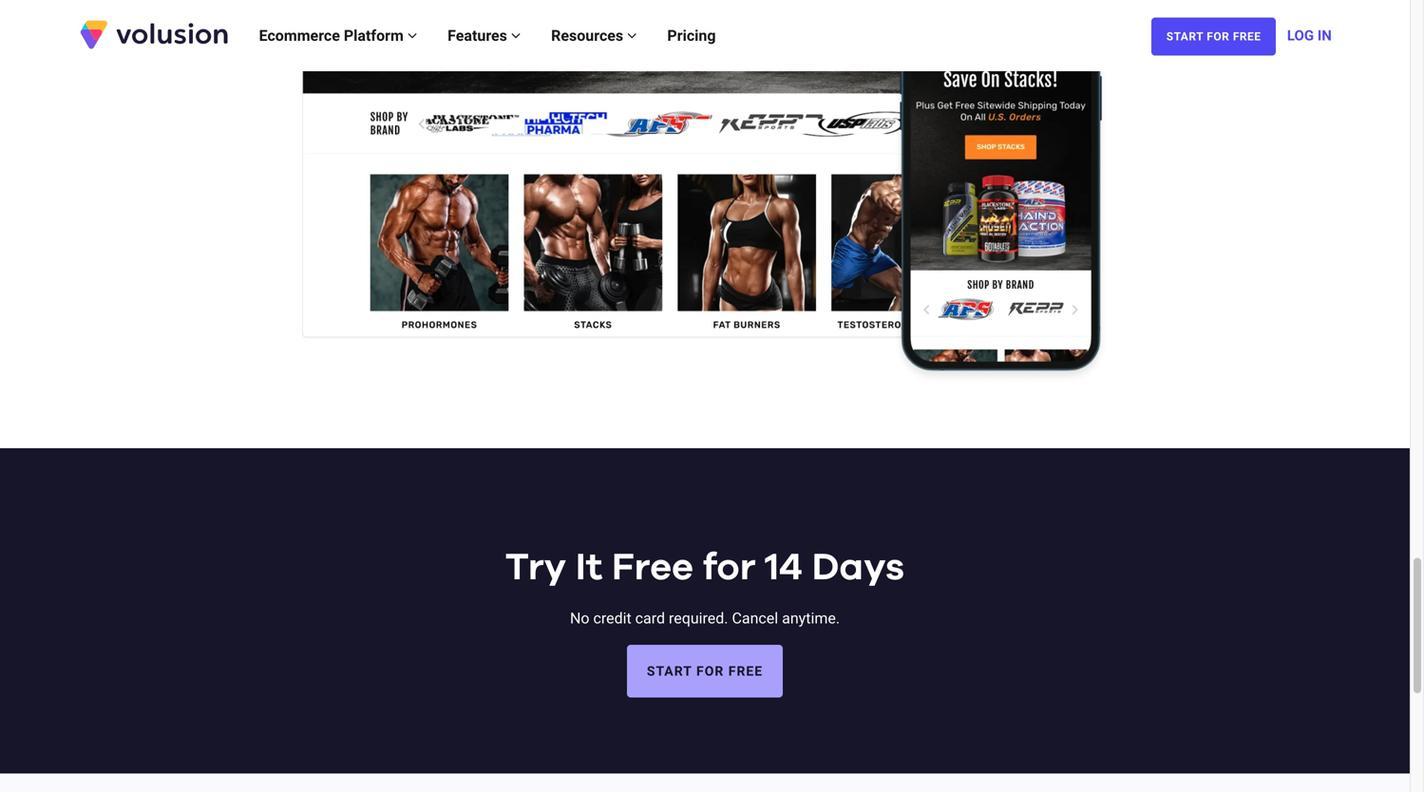 Task type: locate. For each thing, give the bounding box(es) containing it.
card
[[635, 610, 665, 628]]

angle down image inside resources link
[[627, 28, 637, 43]]

days
[[812, 549, 905, 587]]

free
[[1233, 30, 1261, 43], [612, 549, 694, 587]]

start for free link
[[627, 645, 783, 698]]

angle down image left resources
[[511, 28, 521, 43]]

pricing link
[[652, 7, 731, 64]]

2 angle down image from the left
[[627, 28, 637, 43]]

0 horizontal spatial angle down image
[[511, 28, 521, 43]]

angle down image left the pricing
[[627, 28, 637, 43]]

start
[[1167, 30, 1204, 43]]

1 angle down image from the left
[[511, 28, 521, 43]]

free up card on the bottom of page
[[612, 549, 694, 587]]

1 horizontal spatial angle down image
[[627, 28, 637, 43]]

0 horizontal spatial free
[[612, 549, 694, 587]]

1 horizontal spatial free
[[1233, 30, 1261, 43]]

start
[[647, 664, 692, 679]]

14
[[765, 549, 803, 587]]

angle down image
[[511, 28, 521, 43], [627, 28, 637, 43]]

features link
[[432, 7, 536, 64]]

free for it
[[612, 549, 694, 587]]

volusion logo image
[[78, 18, 230, 50]]

cancel
[[732, 610, 778, 628]]

for
[[696, 664, 724, 679]]

1 vertical spatial free
[[612, 549, 694, 587]]

angle down image for resources
[[627, 28, 637, 43]]

angle down image inside features link
[[511, 28, 521, 43]]

it
[[576, 549, 603, 587]]

for
[[703, 549, 756, 587]]

start for free link
[[1152, 18, 1276, 56]]

credit
[[593, 610, 632, 628]]

free right for
[[1233, 30, 1261, 43]]

ecommerce
[[259, 27, 340, 45]]

resources
[[551, 27, 627, 45]]

0 vertical spatial free
[[1233, 30, 1261, 43]]

required.
[[669, 610, 728, 628]]

ecommerce platform link
[[244, 7, 432, 64]]



Task type: vqa. For each thing, say whether or not it's contained in the screenshot.
left Free
yes



Task type: describe. For each thing, give the bounding box(es) containing it.
features
[[448, 27, 511, 45]]

in
[[1318, 27, 1332, 44]]

log
[[1287, 27, 1314, 44]]

ecommerce platform
[[259, 27, 407, 45]]

wilson supplements image
[[302, 0, 1108, 384]]

log in
[[1287, 27, 1332, 44]]

try
[[505, 549, 566, 587]]

pricing
[[667, 27, 716, 45]]

start for free
[[647, 664, 763, 679]]

log in link
[[1287, 7, 1332, 64]]

no
[[570, 610, 590, 628]]

no credit card required. cancel anytime.
[[570, 610, 840, 628]]

try it free for 14 days
[[505, 549, 905, 587]]

angle down image
[[407, 28, 417, 43]]

platform
[[344, 27, 404, 45]]

resources link
[[536, 7, 652, 64]]

angle down image for features
[[511, 28, 521, 43]]

for
[[1207, 30, 1230, 43]]

free for for
[[1233, 30, 1261, 43]]

start for free
[[1167, 30, 1261, 43]]

free
[[729, 664, 763, 679]]

anytime.
[[782, 610, 840, 628]]



